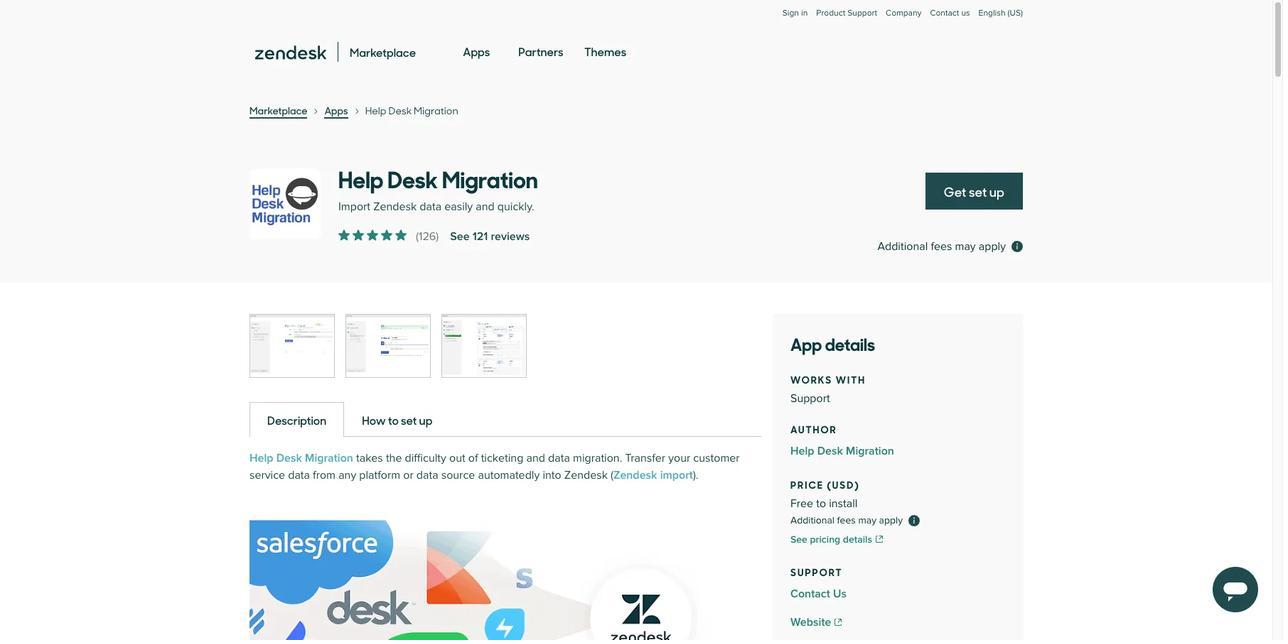 Task type: locate. For each thing, give the bounding box(es) containing it.
0 horizontal spatial may
[[859, 515, 877, 527]]

1 vertical spatial set
[[401, 413, 417, 428]]

1 vertical spatial up
[[419, 413, 433, 428]]

1 vertical spatial apps link
[[325, 103, 348, 119]]

0 horizontal spatial to
[[388, 413, 399, 428]]

contact left us
[[931, 8, 960, 18]]

0 vertical spatial additional
[[878, 240, 928, 254]]

(
[[416, 230, 419, 244], [611, 469, 614, 483]]

set
[[969, 183, 987, 201], [401, 413, 417, 428]]

data
[[420, 200, 442, 214], [548, 452, 570, 466], [288, 469, 310, 483], [417, 469, 439, 483]]

0 vertical spatial and
[[476, 200, 495, 214]]

1 horizontal spatial apply
[[979, 240, 1006, 254]]

data inside help desk migration import zendesk data easily and quickly.
[[420, 200, 442, 214]]

0 vertical spatial may
[[956, 240, 976, 254]]

how to set up
[[362, 413, 433, 428]]

contact us link
[[791, 586, 1006, 603]]

install
[[829, 497, 858, 511]]

may down get set up
[[956, 240, 976, 254]]

support up contact us
[[791, 565, 843, 580]]

see left 121
[[450, 230, 470, 244]]

fees down the get
[[931, 240, 953, 254]]

support right product
[[848, 8, 878, 18]]

)
[[436, 230, 439, 244]]

0 horizontal spatial help desk migration
[[250, 452, 353, 466]]

us
[[962, 8, 971, 18]]

contact us
[[791, 587, 847, 602]]

and
[[476, 200, 495, 214], [527, 452, 545, 466]]

0 horizontal spatial apps
[[325, 103, 348, 117]]

zendesk
[[374, 200, 417, 214], [565, 469, 608, 483], [614, 469, 658, 483]]

automatedly
[[478, 469, 540, 483]]

1 horizontal spatial apps
[[463, 43, 490, 59]]

1 star fill image from the left
[[339, 230, 350, 241]]

1 vertical spatial additional fees may apply
[[791, 515, 903, 527]]

1 horizontal spatial apps link
[[463, 31, 490, 73]]

contact inside the global-navigation-secondary element
[[931, 8, 960, 18]]

additional
[[878, 240, 928, 254], [791, 515, 835, 527]]

desk
[[389, 104, 412, 117], [388, 161, 438, 195], [818, 445, 843, 459], [276, 452, 302, 466]]

marketplace link
[[250, 103, 308, 119]]

1 vertical spatial apps
[[325, 103, 348, 117]]

support down works
[[791, 392, 830, 406]]

1 horizontal spatial preview image of app image
[[346, 315, 430, 378]]

1 vertical spatial details
[[843, 534, 873, 546]]

product support link
[[817, 8, 878, 18]]

details right 'pricing'
[[843, 534, 873, 546]]

1 horizontal spatial see
[[791, 534, 808, 546]]

zendesk inside help desk migration import zendesk data easily and quickly.
[[374, 200, 417, 214]]

help desk migration link up the from
[[250, 452, 353, 466]]

1 vertical spatial see
[[791, 534, 808, 546]]

1 horizontal spatial zendesk
[[565, 469, 608, 483]]

1 vertical spatial contact
[[791, 587, 831, 602]]

1 horizontal spatial contact
[[931, 8, 960, 18]]

migration
[[414, 104, 459, 117], [442, 161, 538, 195], [846, 445, 895, 459], [305, 452, 353, 466]]

( left )
[[416, 230, 419, 244]]

2 vertical spatial support
[[791, 565, 843, 580]]

of
[[469, 452, 478, 466]]

fees down install on the right bottom of page
[[838, 515, 856, 527]]

0 horizontal spatial up
[[419, 413, 433, 428]]

( 126 )
[[416, 230, 439, 244]]

set right how
[[401, 413, 417, 428]]

apply
[[979, 240, 1006, 254], [879, 515, 903, 527]]

0 vertical spatial fees
[[931, 240, 953, 254]]

1 horizontal spatial (
[[611, 469, 614, 483]]

see inside see 121 reviews link
[[450, 230, 470, 244]]

and up "into"
[[527, 452, 545, 466]]

zendesk migration image
[[250, 501, 762, 641]]

see left 'pricing'
[[791, 534, 808, 546]]

( down the migration.
[[611, 469, 614, 483]]

zendesk inside takes the difficulty out of ticketing and data migration.  transfer your customer service data from any platform or data source automatedly into zendesk (
[[565, 469, 608, 483]]

0 horizontal spatial apps link
[[325, 103, 348, 119]]

0 horizontal spatial contact
[[791, 587, 831, 602]]

get set up
[[944, 183, 1005, 201]]

2 horizontal spatial preview image of app image
[[442, 315, 526, 378]]

apps link left partners link
[[463, 31, 490, 73]]

0 vertical spatial details
[[825, 331, 876, 356]]

0 horizontal spatial and
[[476, 200, 495, 214]]

1 horizontal spatial may
[[956, 240, 976, 254]]

1 horizontal spatial up
[[990, 183, 1005, 201]]

tab list
[[250, 402, 762, 437]]

zendesk import ).
[[614, 469, 699, 483]]

0 vertical spatial to
[[388, 413, 399, 428]]

1 horizontal spatial set
[[969, 183, 987, 201]]

highest rated
[[540, 189, 612, 205]]

reviews
[[491, 230, 530, 244]]

zendesk down the migration.
[[565, 469, 608, 483]]

apply up see pricing details link
[[879, 515, 903, 527]]

help desk migration link up (usd)
[[791, 443, 1006, 460]]

contact up website at bottom
[[791, 587, 831, 602]]

help desk migration
[[365, 104, 459, 117], [791, 445, 895, 459], [250, 452, 353, 466]]

help inside help desk migration import zendesk data easily and quickly.
[[339, 161, 384, 195]]

customer
[[694, 452, 740, 466]]

0 horizontal spatial set
[[401, 413, 417, 428]]

to inside price (usd) free to install
[[817, 497, 827, 511]]

121
[[473, 230, 488, 244]]

to
[[388, 413, 399, 428], [817, 497, 827, 511]]

up up difficulty
[[419, 413, 433, 428]]

see pricing details
[[791, 534, 873, 546]]

contact for contact us
[[791, 587, 831, 602]]

1 horizontal spatial and
[[527, 452, 545, 466]]

zendesk down 'transfer'
[[614, 469, 658, 483]]

0 horizontal spatial additional
[[791, 515, 835, 527]]

apps right marketplace
[[325, 103, 348, 117]]

works
[[791, 372, 833, 387]]

tab list containing description
[[250, 402, 762, 437]]

additional fees may apply down the get
[[878, 240, 1006, 254]]

1 horizontal spatial to
[[817, 497, 827, 511]]

help desk migration link
[[791, 443, 1006, 460], [250, 452, 353, 466]]

1 preview image of app image from the left
[[250, 315, 334, 378]]

0 horizontal spatial fees
[[838, 515, 856, 527]]

zendesk up star fill image
[[374, 200, 417, 214]]

apps link
[[463, 31, 490, 73], [325, 103, 348, 119]]

1 vertical spatial (
[[611, 469, 614, 483]]

from
[[313, 469, 336, 483]]

to right how
[[388, 413, 399, 428]]

contact us
[[931, 8, 971, 18]]

0 horizontal spatial preview image of app image
[[250, 315, 334, 378]]

0 vertical spatial see
[[450, 230, 470, 244]]

support
[[848, 8, 878, 18], [791, 392, 830, 406], [791, 565, 843, 580]]

website link
[[791, 614, 1006, 632]]

1 vertical spatial apply
[[879, 515, 903, 527]]

details
[[825, 331, 876, 356], [843, 534, 873, 546]]

0 vertical spatial support
[[848, 8, 878, 18]]

themes
[[585, 43, 627, 59]]

may
[[956, 240, 976, 254], [859, 515, 877, 527]]

see inside see pricing details link
[[791, 534, 808, 546]]

details up with
[[825, 331, 876, 356]]

may up see pricing details link
[[859, 515, 877, 527]]

to right free
[[817, 497, 827, 511]]

1 vertical spatial support
[[791, 392, 830, 406]]

see 121 reviews
[[450, 230, 530, 244]]

up inside button
[[990, 183, 1005, 201]]

additional fees may apply down install on the right bottom of page
[[791, 515, 903, 527]]

your
[[669, 452, 691, 466]]

0 vertical spatial apply
[[979, 240, 1006, 254]]

up
[[990, 183, 1005, 201], [419, 413, 433, 428]]

and right easily
[[476, 200, 495, 214]]

themes link
[[585, 31, 627, 73]]

us
[[834, 587, 847, 602]]

3 preview image of app image from the left
[[442, 315, 526, 378]]

1 vertical spatial additional
[[791, 515, 835, 527]]

company
[[886, 8, 922, 18]]

0 vertical spatial up
[[990, 183, 1005, 201]]

easily
[[445, 200, 473, 214]]

1 horizontal spatial additional
[[878, 240, 928, 254]]

).
[[693, 469, 699, 483]]

free
[[791, 497, 814, 511]]

apply down get set up
[[979, 240, 1006, 254]]

sign
[[783, 8, 799, 18]]

help
[[365, 104, 387, 117], [339, 161, 384, 195], [791, 445, 815, 459], [250, 452, 274, 466]]

0 vertical spatial contact
[[931, 8, 960, 18]]

fees
[[931, 240, 953, 254], [838, 515, 856, 527]]

help desk migration import zendesk data easily and quickly.
[[339, 161, 538, 214]]

set right the get
[[969, 183, 987, 201]]

up right the get
[[990, 183, 1005, 201]]

product support
[[817, 8, 878, 18]]

apps left 'partners'
[[463, 43, 490, 59]]

marketplace
[[250, 103, 308, 117]]

star fill image
[[339, 230, 350, 241], [353, 230, 364, 241], [367, 230, 378, 241], [395, 230, 407, 241]]

0 vertical spatial apps link
[[463, 31, 490, 73]]

0 horizontal spatial (
[[416, 230, 419, 244]]

preview image of app image
[[250, 315, 334, 378], [346, 315, 430, 378], [442, 315, 526, 378]]

apps link right marketplace link
[[325, 103, 348, 119]]

into
[[543, 469, 562, 483]]

2 horizontal spatial zendesk
[[614, 469, 658, 483]]

0 horizontal spatial zendesk
[[374, 200, 417, 214]]

sign in
[[783, 8, 808, 18]]

1 vertical spatial to
[[817, 497, 827, 511]]

contact
[[931, 8, 960, 18], [791, 587, 831, 602]]

0 horizontal spatial see
[[450, 230, 470, 244]]

apps
[[463, 43, 490, 59], [325, 103, 348, 117]]

partners link
[[519, 31, 564, 73]]

any
[[339, 469, 356, 483]]

takes
[[356, 452, 383, 466]]

additional fees may apply
[[878, 240, 1006, 254], [791, 515, 903, 527]]

data left easily
[[420, 200, 442, 214]]

1 vertical spatial and
[[527, 452, 545, 466]]

how
[[362, 413, 386, 428]]

0 vertical spatial set
[[969, 183, 987, 201]]

see
[[450, 230, 470, 244], [791, 534, 808, 546]]



Task type: describe. For each thing, give the bounding box(es) containing it.
desk inside help desk migration import zendesk data easily and quickly.
[[388, 161, 438, 195]]

see for see 121 reviews
[[450, 230, 470, 244]]

(us)
[[1008, 8, 1023, 18]]

set inside button
[[969, 183, 987, 201]]

website
[[791, 616, 832, 630]]

import
[[660, 469, 693, 483]]

transfer
[[625, 452, 666, 466]]

support inside the global-navigation-secondary element
[[848, 8, 878, 18]]

sign in link
[[783, 8, 808, 18]]

pricing
[[810, 534, 841, 546]]

1 vertical spatial may
[[859, 515, 877, 527]]

0 horizontal spatial help desk migration link
[[250, 452, 353, 466]]

product
[[817, 8, 846, 18]]

see for see pricing details
[[791, 534, 808, 546]]

and inside takes the difficulty out of ticketing and data migration.  transfer your customer service data from any platform or data source automatedly into zendesk (
[[527, 452, 545, 466]]

data left the from
[[288, 469, 310, 483]]

contact for contact us
[[931, 8, 960, 18]]

see pricing details link
[[791, 533, 1006, 548]]

(usd)
[[827, 477, 860, 492]]

0 vertical spatial additional fees may apply
[[878, 240, 1006, 254]]

platform
[[359, 469, 401, 483]]

company link
[[886, 8, 922, 33]]

migration inside help desk migration import zendesk data easily and quickly.
[[442, 161, 538, 195]]

data down difficulty
[[417, 469, 439, 483]]

0 vertical spatial apps
[[463, 43, 490, 59]]

migration.
[[573, 452, 623, 466]]

1 horizontal spatial help desk migration link
[[791, 443, 1006, 460]]

global-navigation-secondary element
[[250, 0, 1023, 33]]

1 horizontal spatial fees
[[931, 240, 953, 254]]

english
[[979, 8, 1006, 18]]

partners
[[519, 43, 564, 59]]

price (usd) free to install
[[791, 477, 860, 511]]

app
[[791, 331, 822, 356]]

highest
[[540, 189, 579, 205]]

quickly.
[[498, 200, 535, 214]]

2 horizontal spatial help desk migration
[[791, 445, 895, 459]]

english (us)
[[979, 8, 1023, 18]]

4 star fill image from the left
[[395, 230, 407, 241]]

out
[[450, 452, 466, 466]]

star fill image
[[381, 230, 393, 241]]

highest rated link
[[520, 178, 691, 219]]

data up "into"
[[548, 452, 570, 466]]

2 star fill image from the left
[[353, 230, 364, 241]]

see 121 reviews link
[[450, 228, 530, 245]]

zendesk image
[[255, 46, 326, 60]]

support inside works with support
[[791, 392, 830, 406]]

ticketing
[[481, 452, 524, 466]]

takes the difficulty out of ticketing and data migration.  transfer your customer service data from any platform or data source automatedly into zendesk (
[[250, 452, 740, 483]]

zendesk import link
[[614, 469, 693, 483]]

1 vertical spatial fees
[[838, 515, 856, 527]]

( inside takes the difficulty out of ticketing and data migration.  transfer your customer service data from any platform or data source automatedly into zendesk (
[[611, 469, 614, 483]]

author
[[791, 422, 838, 437]]

with
[[836, 372, 866, 387]]

price
[[791, 477, 824, 492]]

and inside help desk migration import zendesk data easily and quickly.
[[476, 200, 495, 214]]

english (us) link
[[979, 8, 1023, 33]]

get
[[944, 183, 967, 201]]

the
[[386, 452, 402, 466]]

2 preview image of app image from the left
[[346, 315, 430, 378]]

description
[[267, 413, 327, 428]]

rated
[[581, 189, 612, 205]]

source
[[441, 469, 475, 483]]

import
[[339, 200, 371, 214]]

3 star fill image from the left
[[367, 230, 378, 241]]

set inside tab list
[[401, 413, 417, 428]]

difficulty
[[405, 452, 447, 466]]

or
[[403, 469, 414, 483]]

app details
[[791, 331, 876, 356]]

0 horizontal spatial apply
[[879, 515, 903, 527]]

contact us link
[[931, 8, 971, 18]]

0 vertical spatial (
[[416, 230, 419, 244]]

in
[[802, 8, 808, 18]]

works with support
[[791, 372, 866, 406]]

service
[[250, 469, 285, 483]]

1 horizontal spatial help desk migration
[[365, 104, 459, 117]]

126
[[419, 230, 436, 244]]

get set up button
[[926, 173, 1023, 210]]



Task type: vqa. For each thing, say whether or not it's contained in the screenshot.
Discussion at bottom
no



